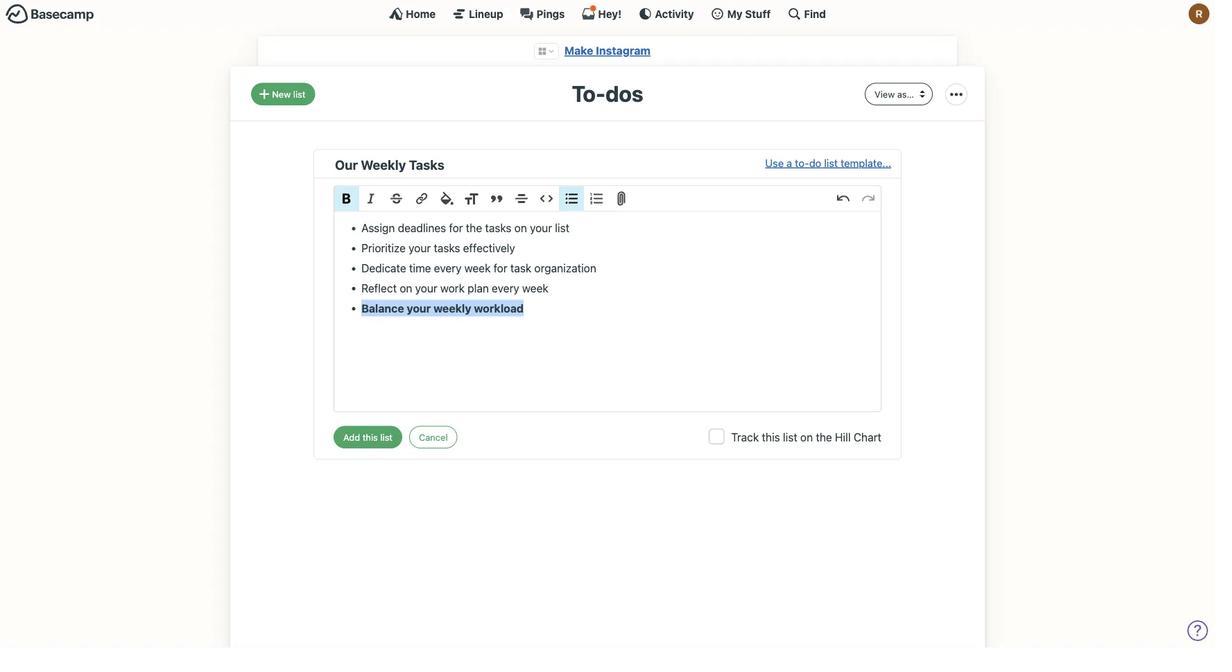 Task type: locate. For each thing, give the bounding box(es) containing it.
activity link
[[639, 7, 694, 21]]

for
[[449, 222, 463, 235], [494, 262, 508, 275]]

prioritize
[[361, 242, 406, 255]]

1 horizontal spatial every
[[492, 282, 520, 295]]

on up effectively
[[515, 222, 527, 235]]

find
[[804, 8, 826, 20]]

activity
[[655, 8, 694, 20]]

ruby image
[[1189, 3, 1210, 24]]

new list link
[[251, 83, 315, 105]]

dos
[[606, 80, 644, 106]]

the left hill chart
[[816, 431, 832, 444]]

view
[[875, 89, 895, 99]]

main element
[[0, 0, 1216, 27]]

switch accounts image
[[6, 3, 94, 25]]

0 horizontal spatial tasks
[[434, 242, 460, 255]]

reflect
[[361, 282, 397, 295]]

on down time
[[400, 282, 412, 295]]

my stuff button
[[711, 7, 771, 21]]

new
[[272, 89, 291, 99]]

the up effectively
[[466, 222, 482, 235]]

1 vertical spatial the
[[816, 431, 832, 444]]

on right this
[[801, 431, 813, 444]]

use a to-do list template...
[[766, 157, 892, 169]]

for right deadlines at top left
[[449, 222, 463, 235]]

make instagram
[[565, 44, 651, 57]]

to-
[[572, 80, 606, 106]]

find button
[[788, 7, 826, 21]]

every up workload
[[492, 282, 520, 295]]

your down time
[[415, 282, 438, 295]]

track
[[731, 431, 759, 444]]

None submit
[[334, 426, 402, 449]]

2 horizontal spatial on
[[801, 431, 813, 444]]

to-
[[795, 157, 809, 169]]

0 horizontal spatial on
[[400, 282, 412, 295]]

list inside 'link'
[[293, 89, 306, 99]]

week up plan
[[465, 262, 491, 275]]

list
[[293, 89, 306, 99], [824, 157, 838, 169], [555, 222, 570, 235], [783, 431, 798, 444]]

the
[[466, 222, 482, 235], [816, 431, 832, 444]]

every
[[434, 262, 462, 275], [492, 282, 520, 295]]

do
[[809, 157, 822, 169]]

your
[[530, 222, 552, 235], [409, 242, 431, 255], [415, 282, 438, 295], [407, 302, 431, 315]]

to-dos
[[572, 80, 644, 106]]

week
[[465, 262, 491, 275], [522, 282, 549, 295]]

tasks
[[485, 222, 512, 235], [434, 242, 460, 255]]

0 horizontal spatial week
[[465, 262, 491, 275]]

list up organization
[[555, 222, 570, 235]]

1 vertical spatial for
[[494, 262, 508, 275]]

your left weekly
[[407, 302, 431, 315]]

0 vertical spatial the
[[466, 222, 482, 235]]

as…
[[898, 89, 914, 99]]

stuff
[[745, 8, 771, 20]]

1 horizontal spatial for
[[494, 262, 508, 275]]

0 vertical spatial tasks
[[485, 222, 512, 235]]

1 horizontal spatial week
[[522, 282, 549, 295]]

1 vertical spatial on
[[400, 282, 412, 295]]

0 vertical spatial every
[[434, 262, 462, 275]]

use
[[766, 157, 784, 169]]

assign
[[361, 222, 395, 235]]

use a to-do list template... link
[[766, 155, 892, 174]]

1 horizontal spatial on
[[515, 222, 527, 235]]

hill chart
[[835, 431, 882, 444]]

on
[[515, 222, 527, 235], [400, 282, 412, 295], [801, 431, 813, 444]]

this
[[762, 431, 780, 444]]

for left 'task'
[[494, 262, 508, 275]]

every up work
[[434, 262, 462, 275]]

0 vertical spatial week
[[465, 262, 491, 275]]

1 vertical spatial tasks
[[434, 242, 460, 255]]

the inside assign deadlines for the tasks on your list prioritize your tasks effectively dedicate time every week for task organization reflect on your work plan every week balance your weekly workload
[[466, 222, 482, 235]]

week down 'task'
[[522, 282, 549, 295]]

tasks down deadlines at top left
[[434, 242, 460, 255]]

plan
[[468, 282, 489, 295]]

0 horizontal spatial the
[[466, 222, 482, 235]]

tasks up effectively
[[485, 222, 512, 235]]

balance
[[361, 302, 404, 315]]

0 vertical spatial for
[[449, 222, 463, 235]]

1 horizontal spatial tasks
[[485, 222, 512, 235]]

new list
[[272, 89, 306, 99]]

list right new
[[293, 89, 306, 99]]



Task type: vqa. For each thing, say whether or not it's contained in the screenshot.
No on the top
no



Task type: describe. For each thing, give the bounding box(es) containing it.
organization
[[535, 262, 597, 275]]

work
[[440, 282, 465, 295]]

cancel button
[[409, 426, 458, 449]]

pings
[[537, 8, 565, 20]]

my stuff
[[727, 8, 771, 20]]

time
[[409, 262, 431, 275]]

cancel
[[419, 432, 448, 443]]

deadlines
[[398, 222, 446, 235]]

view as…
[[875, 89, 914, 99]]

your up 'task'
[[530, 222, 552, 235]]

track this list on the hill chart
[[731, 431, 882, 444]]

2 vertical spatial on
[[801, 431, 813, 444]]

assign deadlines for the tasks on your list prioritize your tasks effectively dedicate time every week for task organization reflect on your work plan every week balance your weekly workload
[[361, 222, 597, 315]]

list inside assign deadlines for the tasks on your list prioritize your tasks effectively dedicate time every week for task organization reflect on your work plan every week balance your weekly workload
[[555, 222, 570, 235]]

1 vertical spatial every
[[492, 282, 520, 295]]

view as… button
[[865, 83, 933, 105]]

0 vertical spatial on
[[515, 222, 527, 235]]

Name this list… text field
[[335, 155, 766, 174]]

hey!
[[598, 8, 622, 20]]

home
[[406, 8, 436, 20]]

dedicate
[[361, 262, 406, 275]]

make
[[565, 44, 593, 57]]

0 horizontal spatial every
[[434, 262, 462, 275]]

To-do list description: Add extra details or attach a file text field
[[334, 212, 881, 412]]

task
[[511, 262, 532, 275]]

list right this
[[783, 431, 798, 444]]

a
[[787, 157, 792, 169]]

hey! button
[[582, 5, 622, 21]]

instagram
[[596, 44, 651, 57]]

0 horizontal spatial for
[[449, 222, 463, 235]]

lineup
[[469, 8, 503, 20]]

my
[[727, 8, 743, 20]]

list right 'do'
[[824, 157, 838, 169]]

lineup link
[[452, 7, 503, 21]]

1 vertical spatial week
[[522, 282, 549, 295]]

weekly
[[434, 302, 471, 315]]

1 horizontal spatial the
[[816, 431, 832, 444]]

home link
[[389, 7, 436, 21]]

effectively
[[463, 242, 515, 255]]

make instagram link
[[565, 44, 651, 57]]

template...
[[841, 157, 892, 169]]

your up time
[[409, 242, 431, 255]]

pings button
[[520, 7, 565, 21]]

workload
[[474, 302, 524, 315]]



